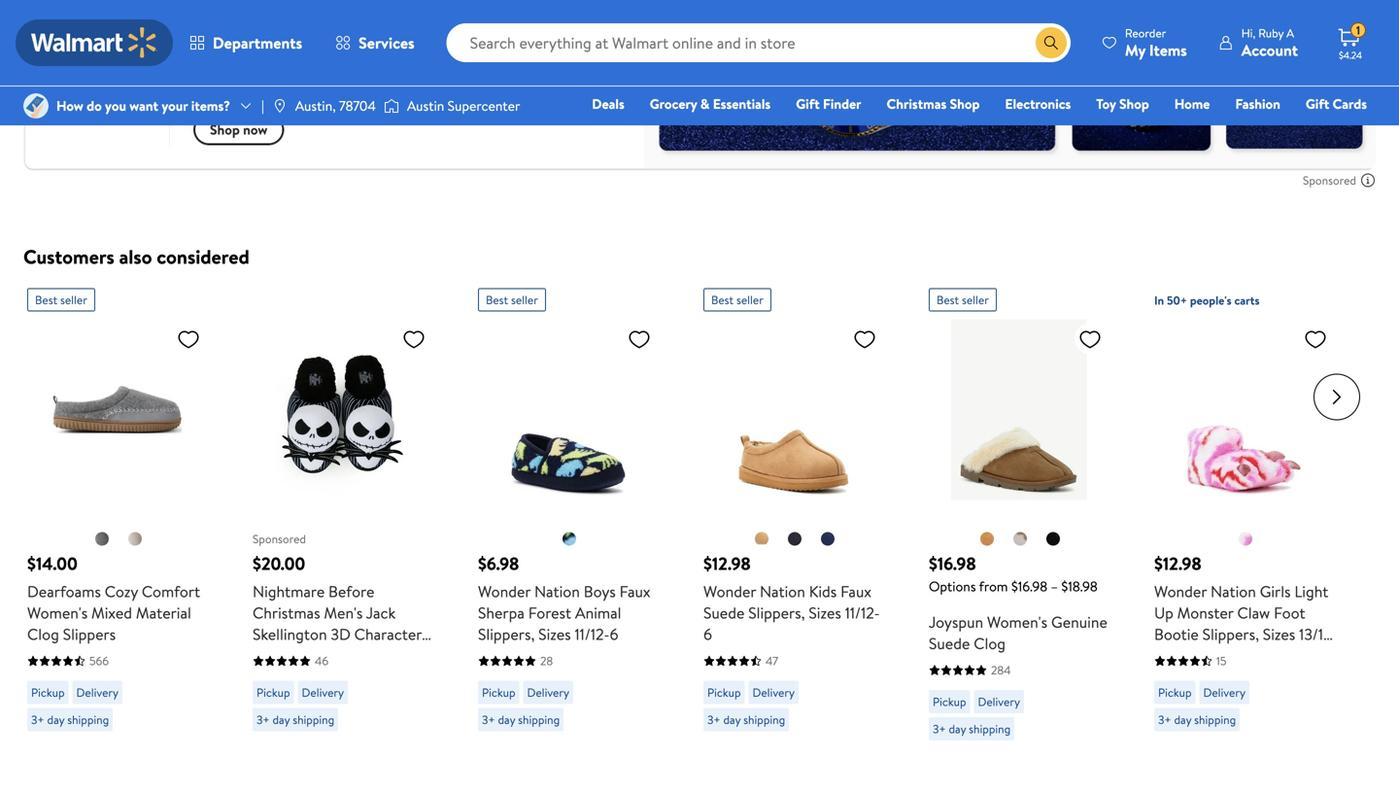 Task type: vqa. For each thing, say whether or not it's contained in the screenshot.
'Sponsored' within the sponsored $20.00 nightmare before christmas men's jack skellington 3d character slippers
yes



Task type: describe. For each thing, give the bounding box(es) containing it.
1
[[1357, 22, 1361, 39]]

your
[[162, 96, 188, 115]]

up
[[1155, 602, 1174, 624]]

debit
[[1251, 122, 1284, 140]]

departments button
[[173, 19, 319, 66]]

 image for austin supercenter
[[384, 96, 399, 116]]

$14.00 dearfoams cozy comfort women's mixed material clog slippers
[[27, 552, 200, 645]]

sponsored $20.00 nightmare before christmas men's jack skellington 3d character slippers
[[253, 531, 422, 666]]

nightmare before christmas men's jack skellington 3d character slippers image
[[253, 319, 434, 500]]

50+
[[1167, 292, 1188, 309]]

home
[[1175, 94, 1211, 113]]

christmas inside christmas shop link
[[887, 94, 947, 113]]

reorder my items
[[1126, 25, 1188, 61]]

carts
[[1235, 292, 1260, 309]]

best for $6.98
[[486, 292, 508, 308]]

toy shop
[[1097, 94, 1150, 113]]

day for $14.00 dearfoams cozy comfort women's mixed material clog slippers
[[47, 712, 64, 728]]

faux for $6.98
[[620, 581, 651, 602]]

cozy
[[105, 581, 138, 602]]

$14.00
[[27, 552, 78, 576]]

1 navy image from the left
[[562, 531, 577, 547]]

gift for cards
[[1306, 94, 1330, 113]]

best for $14.00
[[35, 292, 57, 308]]

character
[[354, 624, 422, 645]]

add to favorites list, wonder nation girls light up monster claw foot bootie slippers, sizes 13/1-6 image
[[1304, 327, 1328, 351]]

|
[[261, 96, 264, 115]]

15
[[1217, 653, 1227, 669]]

one debit link
[[1210, 121, 1293, 141]]

austin,
[[295, 96, 336, 115]]

my
[[1126, 39, 1146, 61]]

3+ for $12.98 wonder nation girls light up monster claw foot bootie slippers, sizes 13/1- 6
[[1159, 712, 1172, 728]]

you
[[105, 96, 126, 115]]

toy
[[1097, 94, 1117, 113]]

product group containing $20.00
[[253, 280, 435, 748]]

1 tan image from the left
[[754, 531, 770, 547]]

fashion link
[[1227, 93, 1290, 114]]

wonder for $6.98 wonder nation boys faux sherpa forest animal slippers, sizes 11/12-6
[[478, 581, 531, 602]]

$12.98 for $12.98 wonder nation kids faux suede slippers, sizes 11/12- 6
[[704, 552, 751, 576]]

pickup for $12.98 wonder nation girls light up monster claw foot bootie slippers, sizes 13/1- 6
[[1159, 684, 1192, 701]]

best seller for $14.00
[[35, 292, 87, 308]]

day for $12.98 wonder nation kids faux suede slippers, sizes 11/12- 6
[[724, 712, 741, 728]]

essentials
[[713, 94, 771, 113]]

delivery down 46
[[302, 684, 344, 701]]

nation for $6.98 wonder nation boys faux sherpa forest animal slippers, sizes 11/12-6
[[535, 581, 580, 602]]

ad disclaimer and feedback image
[[1361, 173, 1376, 188]]

add to favorites list, joyspun women's genuine suede clog image
[[1079, 327, 1102, 351]]

electronics link
[[997, 93, 1080, 114]]

$6.98
[[478, 552, 519, 576]]

genuine
[[1052, 611, 1108, 633]]

account
[[1242, 39, 1299, 61]]

grocery & essentials
[[650, 94, 771, 113]]

slippers inside $14.00 dearfoams cozy comfort women's mixed material clog slippers
[[63, 624, 116, 645]]

 image for how do you want your items?
[[23, 93, 49, 119]]

delivery for $12.98 wonder nation kids faux suede slippers, sizes 11/12- 6
[[753, 684, 795, 701]]

Search search field
[[447, 23, 1071, 62]]

add to favorites list, nightmare before christmas men's jack skellington 3d character slippers image
[[402, 327, 426, 351]]

austin, 78704
[[295, 96, 376, 115]]

11/12- inside the $12.98 wonder nation kids faux suede slippers, sizes 11/12- 6
[[845, 602, 880, 624]]

gift cards registry
[[1144, 94, 1368, 140]]

cards
[[1333, 94, 1368, 113]]

supercenter
[[448, 96, 520, 115]]

also
[[119, 243, 152, 270]]

people's
[[1191, 292, 1232, 309]]

gift finder
[[796, 94, 862, 113]]

walmart+ link
[[1301, 121, 1376, 141]]

kids
[[809, 581, 837, 602]]

animal
[[575, 602, 622, 624]]

customers also considered
[[23, 243, 250, 270]]

seller for $6.98
[[511, 292, 538, 308]]

deals link
[[584, 93, 634, 114]]

3+ day shipping for $12.98 wonder nation kids faux suede slippers, sizes 11/12- 6
[[708, 712, 786, 728]]

delivery for $12.98 wonder nation girls light up monster claw foot bootie slippers, sizes 13/1- 6
[[1204, 684, 1246, 701]]

day for $12.98 wonder nation girls light up monster claw foot bootie slippers, sizes 13/1- 6
[[1175, 712, 1192, 728]]

gift for finder
[[796, 94, 820, 113]]

from
[[980, 577, 1009, 596]]

electronics
[[1006, 94, 1072, 113]]

3+ day shipping for $14.00 dearfoams cozy comfort women's mixed material clog slippers
[[31, 712, 109, 728]]

a
[[1287, 25, 1295, 41]]

slippers, inside the $12.98 wonder nation girls light up monster claw foot bootie slippers, sizes 13/1- 6
[[1203, 624, 1260, 645]]

items
[[1150, 39, 1188, 61]]

6 inside the $12.98 wonder nation kids faux suede slippers, sizes 11/12- 6
[[704, 624, 712, 645]]

pickup for $14.00 dearfoams cozy comfort women's mixed material clog slippers
[[31, 684, 65, 701]]

shipping down '284'
[[969, 721, 1011, 737]]

0 vertical spatial $16.98
[[929, 552, 977, 576]]

bootie
[[1155, 624, 1199, 645]]

fashion
[[1236, 94, 1281, 113]]

shipping for $6.98 wonder nation boys faux sherpa forest animal slippers, sizes 11/12-6
[[518, 712, 560, 728]]

slippers inside sponsored $20.00 nightmare before christmas men's jack skellington 3d character slippers
[[253, 645, 306, 666]]

ruby
[[1259, 25, 1284, 41]]

wonder for $12.98 wonder nation girls light up monster claw foot bootie slippers, sizes 13/1- 6
[[1155, 581, 1207, 602]]

sizes inside the $12.98 wonder nation kids faux suede slippers, sizes 11/12- 6
[[809, 602, 842, 624]]

3+ day shipping for $12.98 wonder nation girls light up monster claw foot bootie slippers, sizes 13/1- 6
[[1159, 712, 1237, 728]]

$4.24
[[1340, 49, 1363, 62]]

light
[[1295, 581, 1329, 602]]

skellington
[[253, 624, 327, 645]]

delivery for $14.00 dearfoams cozy comfort women's mixed material clog slippers
[[76, 684, 119, 701]]

one
[[1219, 122, 1248, 140]]

considered
[[157, 243, 250, 270]]

boys
[[584, 581, 616, 602]]

46
[[315, 653, 329, 669]]

$12.98 for $12.98 wonder nation girls light up monster claw foot bootie slippers, sizes 13/1- 6
[[1155, 552, 1202, 576]]

clog inside joyspun women's genuine suede clog
[[974, 633, 1006, 654]]

christmas shop
[[887, 94, 980, 113]]

hi,
[[1242, 25, 1256, 41]]

delivery for $6.98 wonder nation boys faux sherpa forest animal slippers, sizes 11/12-6
[[527, 684, 570, 701]]

gift cards link
[[1298, 93, 1376, 114]]

do
[[87, 96, 102, 115]]

–
[[1051, 577, 1059, 596]]

shop for christmas shop
[[950, 94, 980, 113]]

hi, ruby a account
[[1242, 25, 1299, 61]]

6 product group from the left
[[1155, 280, 1338, 748]]

gift finder link
[[788, 93, 871, 114]]

3+ day shipping down '284'
[[933, 721, 1011, 737]]

grocery
[[650, 94, 697, 113]]

monster
[[1178, 602, 1234, 624]]



Task type: locate. For each thing, give the bounding box(es) containing it.
sponsored
[[1304, 172, 1357, 189], [253, 531, 306, 547]]

3d
[[331, 624, 351, 645]]

clog inside $14.00 dearfoams cozy comfort women's mixed material clog slippers
[[27, 624, 59, 645]]

2 best seller from the left
[[486, 292, 538, 308]]

2 horizontal spatial slippers,
[[1203, 624, 1260, 645]]

wonder for $12.98 wonder nation kids faux suede slippers, sizes 11/12- 6
[[704, 581, 756, 602]]

christmas shop link
[[878, 93, 989, 114]]

2 navy image from the left
[[820, 531, 836, 547]]

3+ for $6.98 wonder nation boys faux sherpa forest animal slippers, sizes 11/12-6
[[482, 712, 495, 728]]

pickup for $6.98 wonder nation boys faux sherpa forest animal slippers, sizes 11/12-6
[[482, 684, 516, 701]]

4 product group from the left
[[704, 280, 887, 748]]

gray image
[[94, 531, 110, 547]]

3+ for $14.00 dearfoams cozy comfort women's mixed material clog slippers
[[31, 712, 44, 728]]

nation inside the $12.98 wonder nation girls light up monster claw foot bootie slippers, sizes 13/1- 6
[[1211, 581, 1257, 602]]

joyspun
[[929, 611, 984, 633]]

dearfoams
[[27, 581, 101, 602]]

$12.98 inside the $12.98 wonder nation kids faux suede slippers, sizes 11/12- 6
[[704, 552, 751, 576]]

0 horizontal spatial navy image
[[562, 531, 577, 547]]

best seller for $6.98
[[486, 292, 538, 308]]

0 horizontal spatial $16.98
[[929, 552, 977, 576]]

0 horizontal spatial shop
[[950, 94, 980, 113]]

mixed
[[91, 602, 132, 624]]

5 product group from the left
[[929, 280, 1112, 748]]

1 faux from the left
[[620, 581, 651, 602]]

$16.98 up options
[[929, 552, 977, 576]]

sponsored left ad disclaimer and feedback 'image' in the top right of the page
[[1304, 172, 1357, 189]]

suede inside the $12.98 wonder nation kids faux suede slippers, sizes 11/12- 6
[[704, 602, 745, 624]]

nation for $12.98 wonder nation kids faux suede slippers, sizes 11/12- 6
[[760, 581, 806, 602]]

1 vertical spatial suede
[[929, 633, 970, 654]]

girls
[[1260, 581, 1291, 602]]

women's inside joyspun women's genuine suede clog
[[988, 611, 1048, 633]]

1 horizontal spatial 11/12-
[[845, 602, 880, 624]]

3+ day shipping down 46
[[257, 712, 335, 728]]

sponsored for sponsored $20.00 nightmare before christmas men's jack skellington 3d character slippers
[[253, 531, 306, 547]]

seller for $12.98
[[737, 292, 764, 308]]

0 horizontal spatial slippers
[[63, 624, 116, 645]]

pickup for $12.98 wonder nation kids faux suede slippers, sizes 11/12- 6
[[708, 684, 741, 701]]

2 best from the left
[[486, 292, 508, 308]]

1 horizontal spatial $16.98
[[1012, 577, 1048, 596]]

78704
[[339, 96, 376, 115]]

shipping down 566
[[67, 712, 109, 728]]

shipping
[[67, 712, 109, 728], [293, 712, 335, 728], [518, 712, 560, 728], [744, 712, 786, 728], [1195, 712, 1237, 728], [969, 721, 1011, 737]]

4 seller from the left
[[962, 292, 989, 308]]

christmas inside sponsored $20.00 nightmare before christmas men's jack skellington 3d character slippers
[[253, 602, 320, 624]]

1 product group from the left
[[27, 280, 210, 748]]

best for $12.98
[[712, 292, 734, 308]]

2 horizontal spatial nation
[[1211, 581, 1257, 602]]

1 vertical spatial christmas
[[253, 602, 320, 624]]

delivery down '284'
[[978, 694, 1021, 710]]

&
[[701, 94, 710, 113]]

women's down from at right
[[988, 611, 1048, 633]]

11/12- right kids at right bottom
[[845, 602, 880, 624]]

1 horizontal spatial $12.98
[[1155, 552, 1202, 576]]

slippers, up 47
[[749, 602, 805, 624]]

options
[[929, 577, 976, 596]]

christmas
[[887, 94, 947, 113], [253, 602, 320, 624]]

6 inside the $12.98 wonder nation girls light up monster claw foot bootie slippers, sizes 13/1- 6
[[1155, 645, 1163, 666]]

1 seller from the left
[[60, 292, 87, 308]]

tan image
[[754, 531, 770, 547], [1013, 531, 1028, 547]]

0 horizontal spatial nation
[[535, 581, 580, 602]]

slippers, up 15
[[1203, 624, 1260, 645]]

women's down $14.00
[[27, 602, 88, 624]]

registry
[[1144, 122, 1193, 140]]

pickup
[[31, 684, 65, 701], [257, 684, 290, 701], [482, 684, 516, 701], [708, 684, 741, 701], [1159, 684, 1192, 701], [933, 694, 967, 710]]

0 horizontal spatial slippers,
[[478, 624, 535, 645]]

0 vertical spatial suede
[[704, 602, 745, 624]]

departments
[[213, 32, 302, 53]]

1 vertical spatial sponsored
[[253, 531, 306, 547]]

add to favorites list, dearfoams cozy comfort women's mixed material clog slippers image
[[177, 327, 200, 351]]

faux inside "$6.98 wonder nation boys faux sherpa forest animal slippers, sizes 11/12-6"
[[620, 581, 651, 602]]

pink image
[[127, 531, 143, 547]]

joyspun women's genuine suede clog
[[929, 611, 1108, 654]]

$16.98 left –
[[1012, 577, 1048, 596]]

3+ day shipping down 566
[[31, 712, 109, 728]]

slippers left 46
[[253, 645, 306, 666]]

slippers, down $6.98
[[478, 624, 535, 645]]

1 horizontal spatial faux
[[841, 581, 872, 602]]

1 best seller from the left
[[35, 292, 87, 308]]

nation left kids at right bottom
[[760, 581, 806, 602]]

0 horizontal spatial $12.98
[[704, 552, 751, 576]]

4 best from the left
[[937, 292, 960, 308]]

1 wonder from the left
[[478, 581, 531, 602]]

nation inside the $12.98 wonder nation kids faux suede slippers, sizes 11/12- 6
[[760, 581, 806, 602]]

navy image
[[562, 531, 577, 547], [820, 531, 836, 547]]

black image
[[787, 531, 803, 547]]

deals
[[592, 94, 625, 113]]

delivery down 47
[[753, 684, 795, 701]]

claw
[[1238, 602, 1271, 624]]

3 best from the left
[[712, 292, 734, 308]]

1 horizontal spatial gift
[[1306, 94, 1330, 113]]

1 horizontal spatial clog
[[974, 633, 1006, 654]]

wonder down $6.98
[[478, 581, 531, 602]]

Walmart Site-Wide search field
[[447, 23, 1071, 62]]

28
[[540, 653, 553, 669]]

wonder nation boys faux sherpa forest animal slippers, sizes 11/12-6 image
[[478, 319, 659, 500]]

3+ day shipping
[[31, 712, 109, 728], [257, 712, 335, 728], [482, 712, 560, 728], [708, 712, 786, 728], [1159, 712, 1237, 728], [933, 721, 1011, 737]]

services
[[359, 32, 415, 53]]

navy image right black image
[[820, 531, 836, 547]]

faux inside the $12.98 wonder nation kids faux suede slippers, sizes 11/12- 6
[[841, 581, 872, 602]]

comfort
[[142, 581, 200, 602]]

items?
[[191, 96, 230, 115]]

1 horizontal spatial women's
[[988, 611, 1048, 633]]

$12.98 inside the $12.98 wonder nation girls light up monster claw foot bootie slippers, sizes 13/1- 6
[[1155, 552, 1202, 576]]

dearfoams cozy comfort women's mixed material clog slippers image
[[27, 319, 208, 500]]

nation inside "$6.98 wonder nation boys faux sherpa forest animal slippers, sizes 11/12-6"
[[535, 581, 580, 602]]

wonder nation kids faux suede slippers, sizes 11/12-6 image
[[704, 319, 885, 500]]

1 nation from the left
[[535, 581, 580, 602]]

0 horizontal spatial suede
[[704, 602, 745, 624]]

reorder
[[1126, 25, 1167, 41]]

gift left the cards
[[1306, 94, 1330, 113]]

1 $12.98 from the left
[[704, 552, 751, 576]]

shipping for $12.98 wonder nation kids faux suede slippers, sizes 11/12- 6
[[744, 712, 786, 728]]

product group containing $14.00
[[27, 280, 210, 748]]

0 horizontal spatial sponsored
[[253, 531, 306, 547]]

sizes inside the $12.98 wonder nation girls light up monster claw foot bootie slippers, sizes 13/1- 6
[[1264, 624, 1296, 645]]

2 wonder from the left
[[704, 581, 756, 602]]

sponsored inside sponsored $20.00 nightmare before christmas men's jack skellington 3d character slippers
[[253, 531, 306, 547]]

1 horizontal spatial  image
[[384, 96, 399, 116]]

1 horizontal spatial christmas
[[887, 94, 947, 113]]

search icon image
[[1044, 35, 1059, 51]]

2 product group from the left
[[253, 280, 435, 748]]

shipping down 46
[[293, 712, 335, 728]]

0 horizontal spatial clog
[[27, 624, 59, 645]]

1 horizontal spatial 6
[[704, 624, 712, 645]]

faux right kids at right bottom
[[841, 581, 872, 602]]

3+
[[31, 712, 44, 728], [257, 712, 270, 728], [482, 712, 495, 728], [708, 712, 721, 728], [1159, 712, 1172, 728], [933, 721, 946, 737]]

pink image
[[1238, 531, 1254, 547]]

1 horizontal spatial sponsored
[[1304, 172, 1357, 189]]

2 seller from the left
[[511, 292, 538, 308]]

$12.98
[[704, 552, 751, 576], [1155, 552, 1202, 576]]

jack
[[366, 602, 396, 624]]

want
[[130, 96, 158, 115]]

6 inside "$6.98 wonder nation boys faux sherpa forest animal slippers, sizes 11/12-6"
[[610, 624, 619, 645]]

tan image right chestnut icon
[[1013, 531, 1028, 547]]

3 nation from the left
[[1211, 581, 1257, 602]]

slippers up 566
[[63, 624, 116, 645]]

wonder left kids at right bottom
[[704, 581, 756, 602]]

product group
[[27, 280, 210, 748], [253, 280, 435, 748], [478, 280, 661, 748], [704, 280, 887, 748], [929, 280, 1112, 748], [1155, 280, 1338, 748]]

0 horizontal spatial wonder
[[478, 581, 531, 602]]

slippers, inside the $12.98 wonder nation kids faux suede slippers, sizes 11/12- 6
[[749, 602, 805, 624]]

clog down dearfoams at the left bottom of page
[[27, 624, 59, 645]]

best seller for $12.98
[[712, 292, 764, 308]]

$16.98
[[929, 552, 977, 576], [1012, 577, 1048, 596]]

foot
[[1275, 602, 1306, 624]]

home link
[[1166, 93, 1219, 114]]

$12.98 wonder nation girls light up monster claw foot bootie slippers, sizes 13/1- 6
[[1155, 552, 1330, 666]]

2 tan image from the left
[[1013, 531, 1028, 547]]

wonder nation girls light up monster claw foot bootie slippers, sizes 13/1-6 image
[[1155, 319, 1336, 500]]

$20.00
[[253, 552, 306, 576]]

seller
[[60, 292, 87, 308], [511, 292, 538, 308], [737, 292, 764, 308], [962, 292, 989, 308]]

47
[[766, 653, 779, 669]]

day for $6.98 wonder nation boys faux sherpa forest animal slippers, sizes 11/12-6
[[498, 712, 515, 728]]

austin
[[407, 96, 444, 115]]

sizes
[[809, 602, 842, 624], [539, 624, 571, 645], [1264, 624, 1296, 645]]

11/12- down "boys"
[[575, 624, 610, 645]]

0 horizontal spatial sizes
[[539, 624, 571, 645]]

add to favorites list, wonder nation boys faux sherpa forest animal slippers, sizes 11/12-6 image
[[628, 327, 651, 351]]

shipping down 15
[[1195, 712, 1237, 728]]

1 horizontal spatial slippers,
[[749, 602, 805, 624]]

chestnut image
[[980, 531, 995, 547]]

delivery down the 28
[[527, 684, 570, 701]]

clog up '284'
[[974, 633, 1006, 654]]

black image
[[1046, 531, 1061, 547]]

1 horizontal spatial navy image
[[820, 531, 836, 547]]

2 horizontal spatial sizes
[[1264, 624, 1296, 645]]

1 horizontal spatial suede
[[929, 633, 970, 654]]

in
[[1155, 292, 1165, 309]]

slippers, inside "$6.98 wonder nation boys faux sherpa forest animal slippers, sizes 11/12-6"
[[478, 624, 535, 645]]

wonder
[[478, 581, 531, 602], [704, 581, 756, 602], [1155, 581, 1207, 602]]

shipping for $12.98 wonder nation girls light up monster claw foot bootie slippers, sizes 13/1- 6
[[1195, 712, 1237, 728]]

shipping for $14.00 dearfoams cozy comfort women's mixed material clog slippers
[[67, 712, 109, 728]]

 image
[[23, 93, 49, 119], [384, 96, 399, 116]]

 image right 78704
[[384, 96, 399, 116]]

1 gift from the left
[[796, 94, 820, 113]]

shipping down 47
[[744, 712, 786, 728]]

3+ day shipping down 47
[[708, 712, 786, 728]]

faux for $12.98
[[841, 581, 872, 602]]

day
[[47, 712, 64, 728], [273, 712, 290, 728], [498, 712, 515, 728], [724, 712, 741, 728], [1175, 712, 1192, 728], [949, 721, 967, 737]]

nation for $12.98 wonder nation girls light up monster claw foot bootie slippers, sizes 13/1- 6
[[1211, 581, 1257, 602]]

shop for toy shop
[[1120, 94, 1150, 113]]

0 horizontal spatial 6
[[610, 624, 619, 645]]

wonder inside the $12.98 wonder nation girls light up monster claw foot bootie slippers, sizes 13/1- 6
[[1155, 581, 1207, 602]]

women's
[[27, 602, 88, 624], [988, 611, 1048, 633]]

sponsored up $20.00
[[253, 531, 306, 547]]

1 horizontal spatial sizes
[[809, 602, 842, 624]]

product group containing $6.98
[[478, 280, 661, 748]]

nation
[[535, 581, 580, 602], [760, 581, 806, 602], [1211, 581, 1257, 602]]

product group containing $16.98
[[929, 280, 1112, 748]]

4 best seller from the left
[[937, 292, 989, 308]]

wonder inside the $12.98 wonder nation kids faux suede slippers, sizes 11/12- 6
[[704, 581, 756, 602]]

suede inside joyspun women's genuine suede clog
[[929, 633, 970, 654]]

3 seller from the left
[[737, 292, 764, 308]]

navy image up "$6.98 wonder nation boys faux sherpa forest animal slippers, sizes 11/12-6"
[[562, 531, 577, 547]]

566
[[89, 653, 109, 669]]

1 horizontal spatial shop
[[1120, 94, 1150, 113]]

in 50+ people's carts
[[1155, 292, 1260, 309]]

best seller
[[35, 292, 87, 308], [486, 292, 538, 308], [712, 292, 764, 308], [937, 292, 989, 308]]

christmas down $20.00
[[253, 602, 320, 624]]

1 shop from the left
[[950, 94, 980, 113]]

suede
[[704, 602, 745, 624], [929, 633, 970, 654]]

how do you want your items?
[[56, 96, 230, 115]]

 image
[[272, 98, 288, 114]]

11/12-
[[845, 602, 880, 624], [575, 624, 610, 645]]

1 horizontal spatial nation
[[760, 581, 806, 602]]

customers
[[23, 243, 115, 270]]

3+ day shipping down the 28
[[482, 712, 560, 728]]

women's inside $14.00 dearfoams cozy comfort women's mixed material clog slippers
[[27, 602, 88, 624]]

before
[[329, 581, 375, 602]]

tan image left black image
[[754, 531, 770, 547]]

1 vertical spatial $16.98
[[1012, 577, 1048, 596]]

joyspun women's genuine suede clog image
[[929, 319, 1110, 500]]

shop right toy
[[1120, 94, 1150, 113]]

services button
[[319, 19, 431, 66]]

0 horizontal spatial  image
[[23, 93, 49, 119]]

gift inside gift cards registry
[[1306, 94, 1330, 113]]

1 best from the left
[[35, 292, 57, 308]]

christmas right finder on the top
[[887, 94, 947, 113]]

delivery down 15
[[1204, 684, 1246, 701]]

0 horizontal spatial gift
[[796, 94, 820, 113]]

 image left 'how'
[[23, 93, 49, 119]]

0 horizontal spatial faux
[[620, 581, 651, 602]]

0 horizontal spatial tan image
[[754, 531, 770, 547]]

gift
[[796, 94, 820, 113], [1306, 94, 1330, 113]]

seller for $14.00
[[60, 292, 87, 308]]

0 vertical spatial christmas
[[887, 94, 947, 113]]

3+ for $12.98 wonder nation kids faux suede slippers, sizes 11/12- 6
[[708, 712, 721, 728]]

walmart+
[[1310, 122, 1368, 140]]

wonder inside "$6.98 wonder nation boys faux sherpa forest animal slippers, sizes 11/12-6"
[[478, 581, 531, 602]]

shipping down the 28
[[518, 712, 560, 728]]

sponsored for sponsored
[[1304, 172, 1357, 189]]

nation left "boys"
[[535, 581, 580, 602]]

$6.98 wonder nation boys faux sherpa forest animal slippers, sizes 11/12-6
[[478, 552, 651, 645]]

men's
[[324, 602, 363, 624]]

2 horizontal spatial 6
[[1155, 645, 1163, 666]]

0 vertical spatial sponsored
[[1304, 172, 1357, 189]]

shop
[[950, 94, 980, 113], [1120, 94, 1150, 113]]

2 $12.98 from the left
[[1155, 552, 1202, 576]]

3 wonder from the left
[[1155, 581, 1207, 602]]

sizes inside "$6.98 wonder nation boys faux sherpa forest animal slippers, sizes 11/12-6"
[[539, 624, 571, 645]]

nation left girls
[[1211, 581, 1257, 602]]

2 nation from the left
[[760, 581, 806, 602]]

2 faux from the left
[[841, 581, 872, 602]]

1 horizontal spatial wonder
[[704, 581, 756, 602]]

$12.98 wonder nation kids faux suede slippers, sizes 11/12- 6
[[704, 552, 880, 645]]

0 horizontal spatial women's
[[27, 602, 88, 624]]

next slide for customers also considered list image
[[1314, 374, 1361, 420]]

faux right "boys"
[[620, 581, 651, 602]]

add to favorites list, wonder nation kids faux suede slippers, sizes 11/12-6 image
[[853, 327, 877, 351]]

grocery & essentials link
[[641, 93, 780, 114]]

3+ day shipping down 15
[[1159, 712, 1237, 728]]

1 horizontal spatial slippers
[[253, 645, 306, 666]]

2 gift from the left
[[1306, 94, 1330, 113]]

wonder up bootie
[[1155, 581, 1207, 602]]

3 product group from the left
[[478, 280, 661, 748]]

material
[[136, 602, 191, 624]]

3+ day shipping for $6.98 wonder nation boys faux sherpa forest animal slippers, sizes 11/12-6
[[482, 712, 560, 728]]

1 horizontal spatial tan image
[[1013, 531, 1028, 547]]

284
[[991, 662, 1011, 678]]

walmart image
[[31, 27, 157, 58]]

sherpa
[[478, 602, 525, 624]]

clog
[[27, 624, 59, 645], [974, 633, 1006, 654]]

gift left finder on the top
[[796, 94, 820, 113]]

0 horizontal spatial 11/12-
[[575, 624, 610, 645]]

delivery
[[76, 684, 119, 701], [302, 684, 344, 701], [527, 684, 570, 701], [753, 684, 795, 701], [1204, 684, 1246, 701], [978, 694, 1021, 710]]

forest
[[529, 602, 572, 624]]

11/12- inside "$6.98 wonder nation boys faux sherpa forest animal slippers, sizes 11/12-6"
[[575, 624, 610, 645]]

shop left 'electronics' "link"
[[950, 94, 980, 113]]

2 shop from the left
[[1120, 94, 1150, 113]]

0 horizontal spatial christmas
[[253, 602, 320, 624]]

2 horizontal spatial wonder
[[1155, 581, 1207, 602]]

13/1-
[[1300, 624, 1330, 645]]

3 best seller from the left
[[712, 292, 764, 308]]

delivery down 566
[[76, 684, 119, 701]]

registry link
[[1135, 121, 1202, 141]]

slippers,
[[749, 602, 805, 624], [478, 624, 535, 645], [1203, 624, 1260, 645]]



